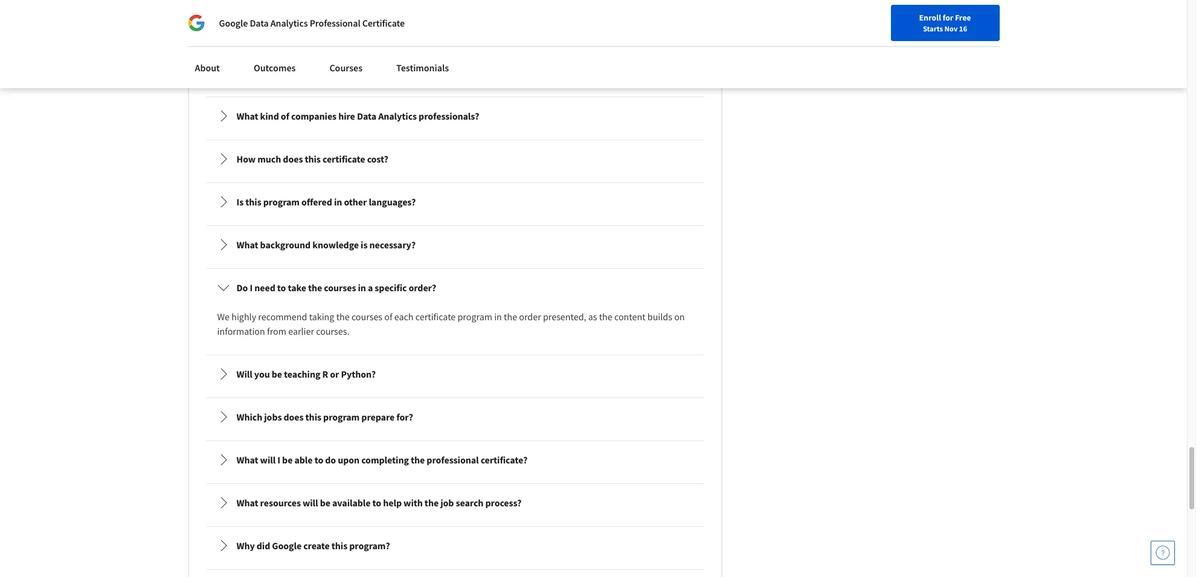 Task type: vqa. For each thing, say whether or not it's contained in the screenshot.
In inside We highly recommend taking the courses of each certificate program in the order presented, as the content builds on information from earlier courses.
yes



Task type: locate. For each thing, give the bounding box(es) containing it.
0 horizontal spatial analytics
[[271, 17, 308, 29]]

program left prepare
[[323, 411, 360, 423]]

program inside dropdown button
[[323, 411, 360, 423]]

does inside dropdown button
[[283, 153, 303, 165]]

0 vertical spatial will
[[260, 454, 276, 466]]

to left take
[[277, 282, 286, 294]]

which jobs does this program prepare for?
[[237, 411, 413, 423]]

why
[[237, 540, 255, 552]]

recommend
[[258, 311, 307, 323]]

program left offered
[[263, 196, 300, 208]]

0 vertical spatial i
[[250, 282, 253, 294]]

take
[[288, 282, 306, 294]]

0 vertical spatial program
[[263, 196, 300, 208]]

in left order
[[495, 311, 502, 323]]

find
[[852, 14, 868, 25]]

specific
[[375, 282, 407, 294]]

what left resources
[[237, 497, 258, 509]]

0 horizontal spatial program
[[263, 196, 300, 208]]

be for will
[[282, 454, 293, 466]]

0 horizontal spatial certificate
[[323, 153, 365, 165]]

in left other
[[334, 196, 342, 208]]

necessary?
[[370, 239, 416, 251]]

this down companies
[[305, 153, 321, 165]]

what background knowledge is necessary?
[[237, 239, 416, 251]]

courses left 'a'
[[324, 282, 356, 294]]

upon
[[338, 454, 360, 466]]

the right as
[[600, 311, 613, 323]]

None search field
[[172, 8, 462, 32]]

your
[[870, 14, 886, 25]]

each
[[395, 311, 414, 323]]

google inside dropdown button
[[272, 540, 302, 552]]

be left available
[[320, 497, 331, 509]]

will
[[237, 368, 253, 380]]

does for much
[[283, 153, 303, 165]]

analytics up cost?
[[379, 110, 417, 122]]

1 horizontal spatial google
[[272, 540, 302, 552]]

enroll
[[920, 12, 942, 23]]

do i need to take the courses in a specific order?
[[237, 282, 437, 294]]

4 what from the top
[[237, 497, 258, 509]]

1 vertical spatial to
[[315, 454, 324, 466]]

2 vertical spatial to
[[373, 497, 382, 509]]

do
[[237, 282, 248, 294]]

this inside "dropdown button"
[[246, 196, 262, 208]]

1 vertical spatial google
[[272, 540, 302, 552]]

1 vertical spatial in
[[358, 282, 366, 294]]

1 horizontal spatial program
[[323, 411, 360, 423]]

in inside do i need to take the courses in a specific order? dropdown button
[[358, 282, 366, 294]]

cost?
[[367, 153, 389, 165]]

0 horizontal spatial google
[[219, 17, 248, 29]]

is
[[361, 239, 368, 251]]

1 vertical spatial be
[[282, 454, 293, 466]]

to
[[277, 282, 286, 294], [315, 454, 324, 466], [373, 497, 382, 509]]

does for jobs
[[284, 411, 304, 423]]

which
[[237, 411, 262, 423]]

i right do
[[250, 282, 253, 294]]

to left "help"
[[373, 497, 382, 509]]

courses inside dropdown button
[[324, 282, 356, 294]]

list item
[[206, 570, 705, 577]]

1 vertical spatial courses
[[352, 311, 383, 323]]

this
[[305, 153, 321, 165], [246, 196, 262, 208], [306, 411, 322, 423], [332, 540, 348, 552]]

2 vertical spatial program
[[323, 411, 360, 423]]

english button
[[934, 0, 1007, 39]]

0 horizontal spatial in
[[334, 196, 342, 208]]

1 vertical spatial does
[[284, 411, 304, 423]]

0 horizontal spatial data
[[250, 17, 269, 29]]

does inside dropdown button
[[284, 411, 304, 423]]

2 vertical spatial be
[[320, 497, 331, 509]]

1 vertical spatial certificate
[[416, 311, 456, 323]]

1 vertical spatial data
[[357, 110, 377, 122]]

1 what from the top
[[237, 110, 258, 122]]

1 horizontal spatial data
[[357, 110, 377, 122]]

as
[[589, 311, 598, 323]]

about link
[[188, 54, 227, 81]]

courses down 'a'
[[352, 311, 383, 323]]

how
[[237, 153, 256, 165]]

background
[[260, 239, 311, 251]]

0 horizontal spatial i
[[250, 282, 253, 294]]

0 vertical spatial to
[[277, 282, 286, 294]]

certificate
[[363, 17, 405, 29]]

be left 'able'
[[282, 454, 293, 466]]

what for what background knowledge is necessary?
[[237, 239, 258, 251]]

kind
[[260, 110, 279, 122]]

program down do i need to take the courses in a specific order? dropdown button
[[458, 311, 493, 323]]

google right did
[[272, 540, 302, 552]]

1 vertical spatial program
[[458, 311, 493, 323]]

1 horizontal spatial will
[[303, 497, 318, 509]]

python?
[[341, 368, 376, 380]]

i left 'able'
[[278, 454, 281, 466]]

data right the hire
[[357, 110, 377, 122]]

the right take
[[308, 282, 322, 294]]

2 vertical spatial in
[[495, 311, 502, 323]]

0 horizontal spatial of
[[281, 110, 290, 122]]

the right completing
[[411, 454, 425, 466]]

courses
[[324, 282, 356, 294], [352, 311, 383, 323]]

or
[[330, 368, 339, 380]]

search
[[456, 497, 484, 509]]

will
[[260, 454, 276, 466], [303, 497, 318, 509]]

about
[[195, 62, 220, 74]]

2 horizontal spatial in
[[495, 311, 502, 323]]

in
[[334, 196, 342, 208], [358, 282, 366, 294], [495, 311, 502, 323]]

google
[[219, 17, 248, 29], [272, 540, 302, 552]]

will right resources
[[303, 497, 318, 509]]

certificate right each
[[416, 311, 456, 323]]

of left each
[[385, 311, 393, 323]]

1 horizontal spatial to
[[315, 454, 324, 466]]

this right is
[[246, 196, 262, 208]]

2 what from the top
[[237, 239, 258, 251]]

1 horizontal spatial i
[[278, 454, 281, 466]]

for
[[943, 12, 954, 23]]

0 vertical spatial courses
[[324, 282, 356, 294]]

2 horizontal spatial to
[[373, 497, 382, 509]]

1 horizontal spatial analytics
[[379, 110, 417, 122]]

1 vertical spatial analytics
[[379, 110, 417, 122]]

analytics left professional
[[271, 17, 308, 29]]

help center image
[[1156, 546, 1171, 560]]

certificate left cost?
[[323, 153, 365, 165]]

data up outcomes link
[[250, 17, 269, 29]]

this right jobs
[[306, 411, 322, 423]]

teaching
[[284, 368, 321, 380]]

be
[[272, 368, 282, 380], [282, 454, 293, 466], [320, 497, 331, 509]]

the
[[308, 282, 322, 294], [337, 311, 350, 323], [504, 311, 518, 323], [600, 311, 613, 323], [411, 454, 425, 466], [425, 497, 439, 509]]

resources
[[260, 497, 301, 509]]

what resources will be available to help with the job search process?
[[237, 497, 522, 509]]

to left do
[[315, 454, 324, 466]]

1 horizontal spatial certificate
[[416, 311, 456, 323]]

program
[[263, 196, 300, 208], [458, 311, 493, 323], [323, 411, 360, 423]]

highly
[[232, 311, 256, 323]]

will left 'able'
[[260, 454, 276, 466]]

0 vertical spatial certificate
[[323, 153, 365, 165]]

0 vertical spatial in
[[334, 196, 342, 208]]

english
[[956, 14, 985, 26]]

languages?
[[369, 196, 416, 208]]

hire
[[339, 110, 355, 122]]

0 horizontal spatial will
[[260, 454, 276, 466]]

what left background
[[237, 239, 258, 251]]

certificate
[[323, 153, 365, 165], [416, 311, 456, 323]]

be right you
[[272, 368, 282, 380]]

0 vertical spatial of
[[281, 110, 290, 122]]

0 vertical spatial does
[[283, 153, 303, 165]]

of inside dropdown button
[[281, 110, 290, 122]]

0 horizontal spatial to
[[277, 282, 286, 294]]

program?
[[350, 540, 390, 552]]

does right jobs
[[284, 411, 304, 423]]

analytics
[[271, 17, 308, 29], [379, 110, 417, 122]]

what left kind
[[237, 110, 258, 122]]

does right much
[[283, 153, 303, 165]]

this right create
[[332, 540, 348, 552]]

1 horizontal spatial in
[[358, 282, 366, 294]]

1 horizontal spatial of
[[385, 311, 393, 323]]

2 horizontal spatial program
[[458, 311, 493, 323]]

1 vertical spatial of
[[385, 311, 393, 323]]

in left 'a'
[[358, 282, 366, 294]]

0 vertical spatial be
[[272, 368, 282, 380]]

of right kind
[[281, 110, 290, 122]]

google right "google" icon
[[219, 17, 248, 29]]

opens in a new tab image
[[324, 542, 334, 552]]

does
[[283, 153, 303, 165], [284, 411, 304, 423]]

what for what will i be able to do upon completing the professional certificate?
[[237, 454, 258, 466]]

new
[[887, 14, 903, 25]]

what down which
[[237, 454, 258, 466]]

3 what from the top
[[237, 454, 258, 466]]

be for resources
[[320, 497, 331, 509]]

we highly recommend taking the courses of each certificate program in the order presented, as the content builds on information from earlier courses.
[[217, 311, 687, 338]]



Task type: describe. For each thing, give the bounding box(es) containing it.
to for i
[[315, 454, 324, 466]]

enroll for free starts nov 16
[[920, 12, 972, 33]]

how much does this certificate cost?
[[237, 153, 389, 165]]

do i need to take the courses in a specific order? button
[[208, 271, 703, 305]]

free
[[956, 12, 972, 23]]

this inside dropdown button
[[305, 153, 321, 165]]

will you be teaching r or python? button
[[208, 358, 703, 391]]

how much does this certificate cost? button
[[208, 142, 703, 176]]

be inside dropdown button
[[272, 368, 282, 380]]

taking
[[309, 311, 335, 323]]

process?
[[486, 497, 522, 509]]

knowledge
[[313, 239, 359, 251]]

what background knowledge is necessary? button
[[208, 228, 703, 262]]

why did google create this program?
[[237, 540, 390, 552]]

career
[[905, 14, 928, 25]]

courses
[[330, 62, 363, 74]]

will you be teaching r or python?
[[237, 368, 376, 380]]

builds
[[648, 311, 673, 323]]

with
[[404, 497, 423, 509]]

from
[[267, 325, 287, 338]]

professionals?
[[419, 110, 480, 122]]

jobs
[[264, 411, 282, 423]]

do
[[325, 454, 336, 466]]

for?
[[397, 411, 413, 423]]

in inside the 'is this program offered in other languages?' "dropdown button"
[[334, 196, 342, 208]]

need
[[255, 282, 276, 294]]

google data analytics professional certificate
[[219, 17, 405, 29]]

certificate inside how much does this certificate cost? dropdown button
[[323, 153, 365, 165]]

program inside "we highly recommend taking the courses of each certificate program in the order presented, as the content builds on information from earlier courses."
[[458, 311, 493, 323]]

the up the courses.
[[337, 311, 350, 323]]

information
[[217, 325, 265, 338]]

google image
[[188, 15, 205, 31]]

courses.
[[316, 325, 350, 338]]

in inside "we highly recommend taking the courses of each certificate program in the order presented, as the content builds on information from earlier courses."
[[495, 311, 502, 323]]

nov
[[945, 24, 958, 33]]

16
[[960, 24, 968, 33]]

what for what resources will be available to help with the job search process?
[[237, 497, 258, 509]]

find your new career link
[[846, 12, 934, 27]]

testimonials link
[[389, 54, 457, 81]]

the left the job
[[425, 497, 439, 509]]

0 vertical spatial data
[[250, 17, 269, 29]]

able
[[295, 454, 313, 466]]

data inside dropdown button
[[357, 110, 377, 122]]

order?
[[409, 282, 437, 294]]

r
[[323, 368, 328, 380]]

professional
[[310, 17, 361, 29]]

what will i be able to do upon completing the professional certificate?
[[237, 454, 528, 466]]

is this program offered in other languages?
[[237, 196, 416, 208]]

much
[[258, 153, 281, 165]]

to for will
[[373, 497, 382, 509]]

testimonials
[[397, 62, 449, 74]]

outcomes link
[[247, 54, 303, 81]]

what kind of companies hire data analytics professionals? button
[[208, 99, 703, 133]]

program inside "dropdown button"
[[263, 196, 300, 208]]

is
[[237, 196, 244, 208]]

order
[[519, 311, 542, 323]]

what for what kind of companies hire data analytics professionals?
[[237, 110, 258, 122]]

job
[[441, 497, 454, 509]]

did
[[257, 540, 270, 552]]

what kind of companies hire data analytics professionals?
[[237, 110, 480, 122]]

the left order
[[504, 311, 518, 323]]

on
[[675, 311, 685, 323]]

a
[[368, 282, 373, 294]]

completing
[[362, 454, 409, 466]]

why did google create this program? button
[[208, 529, 703, 563]]

prepare
[[362, 411, 395, 423]]

courses inside "we highly recommend taking the courses of each certificate program in the order presented, as the content builds on information from earlier courses."
[[352, 311, 383, 323]]

help
[[383, 497, 402, 509]]

analytics inside dropdown button
[[379, 110, 417, 122]]

0 vertical spatial google
[[219, 17, 248, 29]]

professional
[[427, 454, 479, 466]]

you
[[254, 368, 270, 380]]

certificate inside "we highly recommend taking the courses of each certificate program in the order presented, as the content builds on information from earlier courses."
[[416, 311, 456, 323]]

0 vertical spatial analytics
[[271, 17, 308, 29]]

create
[[304, 540, 330, 552]]

content
[[615, 311, 646, 323]]

presented,
[[543, 311, 587, 323]]

earlier
[[288, 325, 314, 338]]

is this program offered in other languages? button
[[208, 185, 703, 219]]

of inside "we highly recommend taking the courses of each certificate program in the order presented, as the content builds on information from earlier courses."
[[385, 311, 393, 323]]

other
[[344, 196, 367, 208]]

find your new career
[[852, 14, 928, 25]]

companies
[[291, 110, 337, 122]]

starts
[[924, 24, 944, 33]]

what resources will be available to help with the job search process? button
[[208, 486, 703, 520]]

available
[[333, 497, 371, 509]]

1 vertical spatial i
[[278, 454, 281, 466]]

1 vertical spatial will
[[303, 497, 318, 509]]

outcomes
[[254, 62, 296, 74]]

certificate?
[[481, 454, 528, 466]]

which jobs does this program prepare for? button
[[208, 400, 703, 434]]

offered
[[302, 196, 332, 208]]

we
[[217, 311, 230, 323]]

courses link
[[322, 54, 370, 81]]

what will i be able to do upon completing the professional certificate? button
[[208, 443, 703, 477]]



